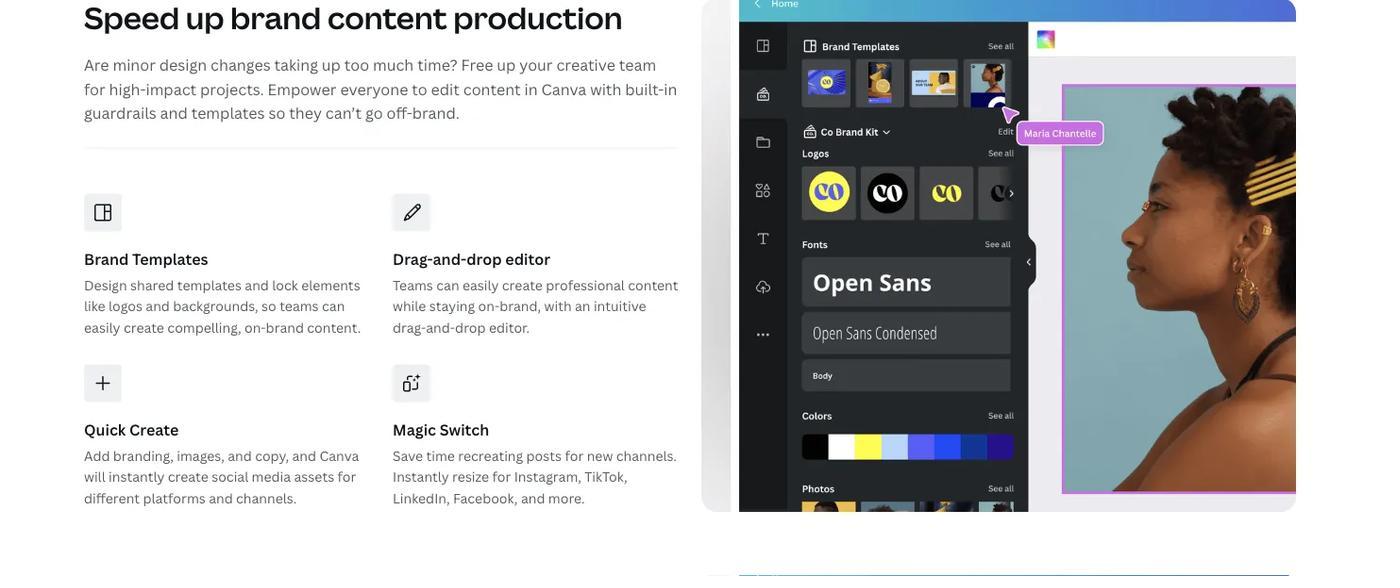Task type: locate. For each thing, give the bounding box(es) containing it.
for down are
[[84, 79, 105, 100]]

channels. down the media in the bottom left of the page
[[236, 490, 297, 508]]

templates inside brand templates design shared templates and lock elements like logos and backgrounds, so teams can easily create compelling, on-brand content.
[[177, 277, 242, 295]]

2 vertical spatial create
[[168, 469, 208, 487]]

templates
[[191, 103, 265, 124], [177, 277, 242, 295]]

and-
[[433, 249, 467, 270], [426, 319, 455, 337]]

easily up staying on the bottom left
[[462, 277, 499, 295]]

lock
[[272, 277, 298, 295]]

content
[[463, 79, 521, 100], [628, 277, 678, 295]]

taking
[[274, 55, 318, 75]]

can inside drag-and-drop editor teams can easily create professional content while staying on-brand, with an intuitive drag-and-drop editor.
[[436, 277, 459, 295]]

canva
[[541, 79, 586, 100], [319, 447, 359, 465]]

easily inside drag-and-drop editor teams can easily create professional content while staying on-brand, with an intuitive drag-and-drop editor.
[[462, 277, 499, 295]]

will
[[84, 469, 105, 487]]

drag-
[[393, 249, 433, 270]]

they
[[289, 103, 322, 124]]

channels. up tiktok,
[[616, 447, 677, 465]]

magic
[[393, 420, 436, 440]]

brand
[[84, 249, 129, 270]]

for
[[84, 79, 105, 100], [565, 447, 584, 465], [337, 469, 356, 487], [492, 469, 511, 487]]

0 horizontal spatial canva
[[319, 447, 359, 465]]

so inside are minor design changes taking up too much time? free up your creative team for high-impact projects. empower everyone to edit content in canva with built-in guardrails and templates so they can't go off-brand.
[[268, 103, 285, 124]]

on- down backgrounds,
[[244, 319, 266, 337]]

0 vertical spatial create
[[502, 277, 543, 295]]

create
[[129, 420, 179, 440]]

up right "free"
[[497, 55, 516, 75]]

2 up from the left
[[497, 55, 516, 75]]

on- inside drag-and-drop editor teams can easily create professional content while staying on-brand, with an intuitive drag-and-drop editor.
[[478, 298, 500, 316]]

1 horizontal spatial up
[[497, 55, 516, 75]]

1 vertical spatial on-
[[244, 319, 266, 337]]

time
[[426, 447, 455, 465]]

content inside are minor design changes taking up too much time? free up your creative team for high-impact projects. empower everyone to edit content in canva with built-in guardrails and templates so they can't go off-brand.
[[463, 79, 521, 100]]

templates up backgrounds,
[[177, 277, 242, 295]]

0 horizontal spatial easily
[[84, 319, 120, 337]]

0 horizontal spatial channels.
[[236, 490, 297, 508]]

create down logos
[[124, 319, 164, 337]]

1 horizontal spatial content
[[628, 277, 678, 295]]

logos
[[109, 298, 142, 316]]

assets
[[294, 469, 334, 487]]

1 horizontal spatial channels.
[[616, 447, 677, 465]]

canva down creative
[[541, 79, 586, 100]]

like
[[84, 298, 105, 316]]

1 vertical spatial create
[[124, 319, 164, 337]]

0 horizontal spatial on-
[[244, 319, 266, 337]]

and left the lock
[[245, 277, 269, 295]]

templates down the projects. empower
[[191, 103, 265, 124]]

canva inside are minor design changes taking up too much time? free up your creative team for high-impact projects. empower everyone to edit content in canva with built-in guardrails and templates so they can't go off-brand.
[[541, 79, 586, 100]]

teams
[[280, 298, 319, 316]]

channels.
[[616, 447, 677, 465], [236, 490, 297, 508]]

1 vertical spatial with
[[544, 298, 572, 316]]

can
[[436, 277, 459, 295], [322, 298, 345, 316]]

so up brand
[[262, 298, 276, 316]]

and down impact
[[160, 103, 188, 124]]

create inside brand templates design shared templates and lock elements like logos and backgrounds, so teams can easily create compelling, on-brand content.
[[124, 319, 164, 337]]

magic switch save time recreating posts for new channels. instantly resize for instagram, tiktok, linkedin, facebook, and more.
[[393, 420, 677, 508]]

create
[[502, 277, 543, 295], [124, 319, 164, 337], [168, 469, 208, 487]]

with inside drag-and-drop editor teams can easily create professional content while staying on-brand, with an intuitive drag-and-drop editor.
[[544, 298, 572, 316]]

1 horizontal spatial on-
[[478, 298, 500, 316]]

content down "free"
[[463, 79, 521, 100]]

and- up "teams" on the left of page
[[433, 249, 467, 270]]

1 vertical spatial easily
[[84, 319, 120, 337]]

0 vertical spatial so
[[268, 103, 285, 124]]

2 horizontal spatial create
[[502, 277, 543, 295]]

1 vertical spatial can
[[322, 298, 345, 316]]

so
[[268, 103, 285, 124], [262, 298, 276, 316]]

0 horizontal spatial create
[[124, 319, 164, 337]]

with
[[590, 79, 621, 100], [544, 298, 572, 316]]

intuitive
[[594, 298, 646, 316]]

1 vertical spatial content
[[628, 277, 678, 295]]

0 vertical spatial easily
[[462, 277, 499, 295]]

drop
[[467, 249, 502, 270], [455, 319, 486, 337]]

tiktok,
[[585, 469, 628, 487]]

1 horizontal spatial canva
[[541, 79, 586, 100]]

1 horizontal spatial easily
[[462, 277, 499, 295]]

0 horizontal spatial content
[[463, 79, 521, 100]]

can't
[[325, 103, 362, 124]]

1 horizontal spatial with
[[590, 79, 621, 100]]

0 vertical spatial with
[[590, 79, 621, 100]]

too
[[344, 55, 369, 75]]

1 vertical spatial templates
[[177, 277, 242, 295]]

0 vertical spatial can
[[436, 277, 459, 295]]

switch
[[440, 420, 489, 440]]

create up brand,
[[502, 277, 543, 295]]

and- down staying on the bottom left
[[426, 319, 455, 337]]

media
[[252, 469, 291, 487]]

quick
[[84, 420, 126, 440]]

guardrails
[[84, 103, 156, 124]]

0 horizontal spatial with
[[544, 298, 572, 316]]

instagram,
[[514, 469, 581, 487]]

design
[[159, 55, 207, 75]]

can up staying on the bottom left
[[436, 277, 459, 295]]

for left new
[[565, 447, 584, 465]]

1 vertical spatial channels.
[[236, 490, 297, 508]]

0 horizontal spatial can
[[322, 298, 345, 316]]

drop down staying on the bottom left
[[455, 319, 486, 337]]

go
[[365, 103, 383, 124]]

1 horizontal spatial can
[[436, 277, 459, 295]]

brand.
[[412, 103, 460, 124]]

content up intuitive
[[628, 277, 678, 295]]

0 vertical spatial templates
[[191, 103, 265, 124]]

canva up assets
[[319, 447, 359, 465]]

easily inside brand templates design shared templates and lock elements like logos and backgrounds, so teams can easily create compelling, on-brand content.
[[84, 319, 120, 337]]

on- up editor.
[[478, 298, 500, 316]]

brand templates design shared templates and lock elements like logos and backgrounds, so teams can easily create compelling, on-brand content.
[[84, 249, 361, 337]]

1 vertical spatial canva
[[319, 447, 359, 465]]

0 vertical spatial canva
[[541, 79, 586, 100]]

up left too at the top of the page
[[322, 55, 341, 75]]

and
[[160, 103, 188, 124], [245, 277, 269, 295], [146, 298, 170, 316], [228, 447, 252, 465], [292, 447, 316, 465], [209, 490, 233, 508], [521, 490, 545, 508]]

0 vertical spatial channels.
[[616, 447, 677, 465]]

and down instagram,
[[521, 490, 545, 508]]

new
[[587, 447, 613, 465]]

minor
[[113, 55, 156, 75]]

up
[[322, 55, 341, 75], [497, 55, 516, 75]]

quick create add branding, images, and copy, and canva will instantly create social media assets for different platforms and channels.
[[84, 420, 359, 508]]

easily down like
[[84, 319, 120, 337]]

1 up from the left
[[322, 55, 341, 75]]

projects. empower
[[200, 79, 337, 100]]

easily
[[462, 277, 499, 295], [84, 319, 120, 337]]

0 horizontal spatial in
[[524, 79, 538, 100]]

0 vertical spatial content
[[463, 79, 521, 100]]

0 vertical spatial and-
[[433, 249, 467, 270]]

with down creative
[[590, 79, 621, 100]]

linkedin,
[[393, 490, 450, 508]]

brand,
[[500, 298, 541, 316]]

2 in from the left
[[664, 79, 677, 100]]

free
[[461, 55, 493, 75]]

in
[[524, 79, 538, 100], [664, 79, 677, 100]]

0 horizontal spatial up
[[322, 55, 341, 75]]

posts
[[526, 447, 562, 465]]

editor
[[505, 249, 550, 270]]

can up content.
[[322, 298, 345, 316]]

with left an
[[544, 298, 572, 316]]

professional
[[546, 277, 625, 295]]

brand
[[266, 319, 304, 337]]

editor.
[[489, 319, 530, 337]]

1 horizontal spatial create
[[168, 469, 208, 487]]

copy,
[[255, 447, 289, 465]]

for right assets
[[337, 469, 356, 487]]

1 horizontal spatial in
[[664, 79, 677, 100]]

and down shared
[[146, 298, 170, 316]]

are
[[84, 55, 109, 75]]

create down images,
[[168, 469, 208, 487]]

staying
[[429, 298, 475, 316]]

so down the projects. empower
[[268, 103, 285, 124]]

1 in from the left
[[524, 79, 538, 100]]

0 vertical spatial on-
[[478, 298, 500, 316]]

impact
[[146, 79, 197, 100]]

1 vertical spatial so
[[262, 298, 276, 316]]

on-
[[478, 298, 500, 316], [244, 319, 266, 337]]

drop left editor on the left of the page
[[467, 249, 502, 270]]



Task type: describe. For each thing, give the bounding box(es) containing it.
create inside quick create add branding, images, and copy, and canva will instantly create social media assets for different platforms and channels.
[[168, 469, 208, 487]]

drag-
[[393, 319, 426, 337]]

off-
[[387, 103, 412, 124]]

branding,
[[113, 447, 174, 465]]

edit
[[431, 79, 460, 100]]

are minor design changes taking up too much time? free up your creative team for high-impact projects. empower everyone to edit content in canva with built-in guardrails and templates so they can't go off-brand.
[[84, 55, 677, 124]]

instantly
[[109, 469, 165, 487]]

time?
[[417, 55, 458, 75]]

instantly
[[393, 469, 449, 487]]

channels. inside quick create add branding, images, and copy, and canva will instantly create social media assets for different platforms and channels.
[[236, 490, 297, 508]]

resize
[[452, 469, 489, 487]]

with inside are minor design changes taking up too much time? free up your creative team for high-impact projects. empower everyone to edit content in canva with built-in guardrails and templates so they can't go off-brand.
[[590, 79, 621, 100]]

much
[[373, 55, 414, 75]]

more.
[[548, 490, 585, 508]]

different
[[84, 490, 140, 508]]

on- inside brand templates design shared templates and lock elements like logos and backgrounds, so teams can easily create compelling, on-brand content.
[[244, 319, 266, 337]]

can inside brand templates design shared templates and lock elements like logos and backgrounds, so teams can easily create compelling, on-brand content.
[[322, 298, 345, 316]]

content inside drag-and-drop editor teams can easily create professional content while staying on-brand, with an intuitive drag-and-drop editor.
[[628, 277, 678, 295]]

add
[[84, 447, 110, 465]]

shared
[[130, 277, 174, 295]]

to
[[412, 79, 427, 100]]

platforms
[[143, 490, 206, 508]]

while
[[393, 298, 426, 316]]

compelling,
[[167, 319, 241, 337]]

1 vertical spatial drop
[[455, 319, 486, 337]]

and up assets
[[292, 447, 316, 465]]

for inside are minor design changes taking up too much time? free up your creative team for high-impact projects. empower everyone to edit content in canva with built-in guardrails and templates so they can't go off-brand.
[[84, 79, 105, 100]]

channels. inside magic switch save time recreating posts for new channels. instantly resize for instagram, tiktok, linkedin, facebook, and more.
[[616, 447, 677, 465]]

drag-and-drop editor teams can easily create professional content while staying on-brand, with an intuitive drag-and-drop editor.
[[393, 249, 678, 337]]

images,
[[177, 447, 224, 465]]

creative
[[556, 55, 615, 75]]

an
[[575, 298, 590, 316]]

templates inside are minor design changes taking up too much time? free up your creative team for high-impact projects. empower everyone to edit content in canva with built-in guardrails and templates so they can't go off-brand.
[[191, 103, 265, 124]]

facebook,
[[453, 490, 518, 508]]

everyone
[[340, 79, 408, 100]]

your
[[519, 55, 553, 75]]

and inside magic switch save time recreating posts for new channels. instantly resize for instagram, tiktok, linkedin, facebook, and more.
[[521, 490, 545, 508]]

team
[[619, 55, 656, 75]]

elements
[[301, 277, 360, 295]]

templates
[[132, 249, 208, 270]]

for inside quick create add branding, images, and copy, and canva will instantly create social media assets for different platforms and channels.
[[337, 469, 356, 487]]

teams
[[393, 277, 433, 295]]

backgrounds,
[[173, 298, 258, 316]]

1 vertical spatial and-
[[426, 319, 455, 337]]

create inside drag-and-drop editor teams can easily create professional content while staying on-brand, with an intuitive drag-and-drop editor.
[[502, 277, 543, 295]]

0 vertical spatial drop
[[467, 249, 502, 270]]

changes
[[211, 55, 271, 75]]

so inside brand templates design shared templates and lock elements like logos and backgrounds, so teams can easily create compelling, on-brand content.
[[262, 298, 276, 316]]

and down social
[[209, 490, 233, 508]]

content.
[[307, 319, 361, 337]]

high-
[[109, 79, 146, 100]]

and up social
[[228, 447, 252, 465]]

and inside are minor design changes taking up too much time? free up your creative team for high-impact projects. empower everyone to edit content in canva with built-in guardrails and templates so they can't go off-brand.
[[160, 103, 188, 124]]

design
[[84, 277, 127, 295]]

social
[[212, 469, 248, 487]]

recreating
[[458, 447, 523, 465]]

canva inside quick create add branding, images, and copy, and canva will instantly create social media assets for different platforms and channels.
[[319, 447, 359, 465]]

built-
[[625, 79, 664, 100]]

for down 'recreating'
[[492, 469, 511, 487]]

save
[[393, 447, 423, 465]]



Task type: vqa. For each thing, say whether or not it's contained in the screenshot.
projects
no



